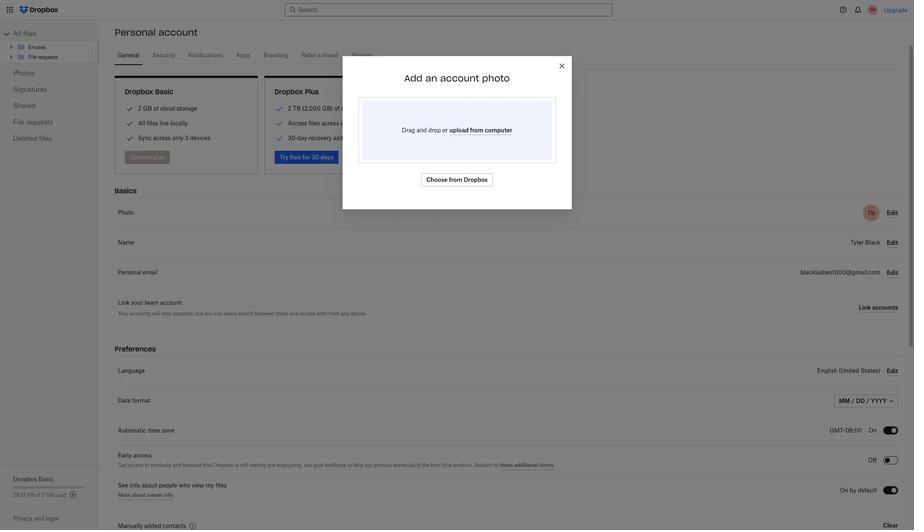 Task type: vqa. For each thing, say whether or not it's contained in the screenshot.
create folder inside the "button"
no



Task type: describe. For each thing, give the bounding box(es) containing it.
upgrade link
[[885, 6, 908, 13]]

privacy and legal link
[[13, 515, 98, 522]]

evaluating,
[[277, 463, 303, 468]]

preferences
[[115, 345, 156, 353]]

refer a friend
[[302, 53, 339, 59]]

file requests
[[13, 119, 53, 126]]

2 horizontal spatial of
[[335, 105, 340, 112]]

features
[[183, 463, 202, 468]]

still
[[240, 463, 249, 468]]

plus
[[305, 88, 319, 96]]

space
[[342, 105, 357, 112]]

product.
[[454, 463, 473, 468]]

see info about people who view my files
[[118, 483, 227, 489]]

all files tree
[[1, 27, 98, 64]]

cloud
[[160, 105, 175, 112]]

our
[[365, 463, 373, 468]]

stay
[[162, 311, 172, 317]]

30-
[[288, 134, 298, 141]]

1 horizontal spatial your
[[349, 120, 361, 127]]

dropbox up '2 gb of cloud storage'
[[125, 88, 153, 96]]

upgrade
[[885, 6, 908, 13]]

28.57 kb of 2 gb used
[[13, 493, 66, 498]]

time
[[148, 428, 160, 434]]

and left legal
[[34, 515, 44, 522]]

feedback
[[325, 463, 346, 468]]

english
[[818, 368, 838, 374]]

about
[[142, 483, 157, 489]]

personal account
[[115, 27, 198, 38]]

personal email
[[118, 270, 158, 276]]

0 vertical spatial gb
[[143, 105, 152, 112]]

email
[[143, 270, 158, 276]]

but
[[195, 311, 203, 317]]

kb
[[27, 493, 34, 498]]

add an account photo dialog
[[343, 56, 572, 210]]

apps
[[236, 53, 251, 59]]

refer
[[302, 53, 316, 59]]

storage
[[177, 105, 197, 112]]

general tab
[[115, 46, 143, 66]]

zone
[[162, 428, 175, 434]]

black
[[866, 240, 881, 246]]

gmt-
[[830, 428, 846, 434]]

people
[[159, 483, 177, 489]]

manually
[[118, 524, 143, 529]]

see
[[118, 483, 128, 489]]

used
[[55, 493, 66, 498]]

privacy
[[13, 515, 33, 522]]

device.
[[351, 311, 367, 317]]

2 gb of cloud storage
[[138, 105, 197, 112]]

1 horizontal spatial devices
[[362, 120, 382, 127]]

all files live locally
[[138, 120, 188, 127]]

give
[[314, 463, 324, 468]]

privacy and legal
[[13, 515, 59, 522]]

subject
[[475, 463, 493, 468]]

your accounts will stay separate, but you can easily switch between them and access both from any device.
[[118, 311, 367, 317]]

get more space image
[[68, 490, 78, 500]]

both
[[317, 311, 328, 317]]

0 horizontal spatial 2
[[42, 493, 45, 498]]

early
[[118, 453, 132, 459]]

blacklashes1000@gmail.com
[[801, 270, 881, 276]]

personal for personal email
[[118, 270, 141, 276]]

accounts
[[130, 311, 151, 317]]

live
[[160, 120, 169, 127]]

(united
[[840, 368, 860, 374]]

separate,
[[173, 311, 194, 317]]

build
[[409, 463, 421, 468]]

only
[[172, 134, 184, 141]]

branding tab
[[260, 46, 292, 66]]

testing
[[250, 463, 266, 468]]

deleted files link
[[13, 131, 85, 147]]

2 tb (2,000 gb) of space
[[288, 105, 357, 112]]

friend
[[323, 53, 339, 59]]

0 horizontal spatial basic
[[39, 476, 54, 483]]

personal for personal account
[[115, 27, 156, 38]]

deleted
[[13, 136, 37, 142]]

and right them
[[290, 311, 299, 317]]

access files across all your devices
[[288, 120, 382, 127]]

all files link
[[13, 27, 98, 41]]

0 horizontal spatial across
[[153, 134, 171, 141]]

can
[[214, 311, 223, 317]]

sharing
[[352, 53, 373, 59]]

shared link
[[13, 98, 85, 114]]

apps tab
[[233, 46, 254, 66]]

and down access files across all your devices
[[333, 134, 344, 141]]

1 to from the left
[[145, 463, 150, 468]]

file
[[13, 119, 24, 126]]

any
[[341, 311, 350, 317]]

day
[[298, 134, 307, 141]]

3
[[185, 134, 189, 141]]

general
[[118, 53, 139, 59]]

on by default
[[841, 488, 878, 494]]

between
[[255, 311, 275, 317]]

and right the testing
[[267, 463, 276, 468]]

will
[[152, 311, 161, 317]]

add
[[405, 73, 423, 84]]

version
[[345, 134, 365, 141]]

recommended image
[[275, 134, 285, 143]]

you
[[205, 311, 213, 317]]

by
[[851, 488, 857, 494]]

recommended image for 2
[[275, 104, 285, 114]]

basics
[[115, 187, 137, 195]]

get
[[118, 463, 127, 468]]

tyler
[[851, 240, 864, 246]]



Task type: locate. For each thing, give the bounding box(es) containing it.
2 vertical spatial access
[[128, 463, 144, 468]]

1 horizontal spatial 2
[[138, 105, 142, 112]]

0 horizontal spatial devices
[[190, 134, 211, 141]]

legal
[[46, 515, 59, 522]]

get access to products and features that dropbox is still testing and evaluating, and give feedback to help our product teams build the best final product. subject to
[[118, 463, 500, 468]]

security tab
[[149, 46, 179, 66]]

0 vertical spatial your
[[349, 120, 361, 127]]

recommended image up recommended icon
[[275, 119, 285, 129]]

2 right kb
[[42, 493, 45, 498]]

from
[[449, 176, 463, 183], [329, 311, 340, 317]]

security
[[153, 53, 175, 59]]

easily
[[224, 311, 237, 317]]

all for all files live locally
[[138, 120, 145, 127]]

tab list containing general
[[115, 45, 902, 66]]

0 horizontal spatial on
[[841, 488, 849, 494]]

account up security tab
[[159, 27, 198, 38]]

1 vertical spatial gb
[[46, 493, 54, 498]]

photos link
[[13, 65, 85, 82]]

date
[[118, 398, 131, 404]]

2 horizontal spatial 2
[[288, 105, 292, 112]]

dropbox basic up kb
[[13, 476, 54, 483]]

and left features
[[173, 463, 182, 468]]

teams
[[393, 463, 408, 468]]

english (united states)
[[818, 368, 881, 374]]

gb left used
[[46, 493, 54, 498]]

2 left tb
[[288, 105, 292, 112]]

my
[[206, 483, 214, 489]]

0 vertical spatial access
[[300, 311, 316, 317]]

link your team account
[[118, 300, 182, 306]]

across left the 'all'
[[322, 120, 339, 127]]

of for 28.57 kb of 2 gb used
[[36, 493, 40, 498]]

dropbox basic
[[125, 88, 174, 96], [13, 476, 54, 483]]

that
[[203, 463, 213, 468]]

all down dropbox logo - go to the homepage
[[13, 31, 21, 37]]

access left 'both'
[[300, 311, 316, 317]]

on for on by default
[[841, 488, 849, 494]]

dropbox up tb
[[275, 88, 303, 96]]

from left 'any'
[[329, 311, 340, 317]]

all inside 'link'
[[13, 31, 21, 37]]

devices up history
[[362, 120, 382, 127]]

access for early access
[[133, 453, 152, 459]]

refer a friend tab
[[299, 46, 342, 66]]

1 horizontal spatial basic
[[155, 88, 174, 96]]

2 for dropbox basic
[[138, 105, 142, 112]]

of left cloud
[[154, 105, 159, 112]]

across
[[322, 120, 339, 127], [153, 134, 171, 141]]

on left by
[[841, 488, 849, 494]]

1 vertical spatial basic
[[39, 476, 54, 483]]

files inside 'link'
[[23, 31, 36, 37]]

personal left email
[[118, 270, 141, 276]]

0 vertical spatial all
[[13, 31, 21, 37]]

2 for dropbox plus
[[288, 105, 292, 112]]

to
[[145, 463, 150, 468], [348, 463, 352, 468], [494, 463, 499, 468]]

final
[[442, 463, 452, 468]]

0 vertical spatial recommended image
[[275, 104, 285, 114]]

2 up all files live locally
[[138, 105, 142, 112]]

of right gb)
[[335, 105, 340, 112]]

1 vertical spatial from
[[329, 311, 340, 317]]

personal up general
[[115, 27, 156, 38]]

tb
[[293, 105, 301, 112]]

2 to from the left
[[348, 463, 352, 468]]

format
[[132, 398, 151, 404]]

files right my
[[216, 483, 227, 489]]

tab list
[[115, 45, 902, 66]]

access for get access to products and features that dropbox is still testing and evaluating, and give feedback to help our product teams build the best final product. subject to
[[128, 463, 144, 468]]

files left live
[[147, 120, 158, 127]]

1 vertical spatial all
[[138, 120, 145, 127]]

0 horizontal spatial your
[[131, 300, 143, 306]]

is
[[235, 463, 239, 468]]

all
[[13, 31, 21, 37], [138, 120, 145, 127]]

files for all files
[[23, 31, 36, 37]]

manually added contacts
[[118, 524, 186, 529]]

photo
[[482, 73, 510, 84]]

to right subject
[[494, 463, 499, 468]]

0 vertical spatial basic
[[155, 88, 174, 96]]

sync across only 3 devices
[[138, 134, 211, 141]]

help
[[353, 463, 364, 468]]

notifications tab
[[185, 46, 227, 66]]

basic up '2 gb of cloud storage'
[[155, 88, 174, 96]]

2 vertical spatial account
[[160, 300, 182, 306]]

1 horizontal spatial dropbox basic
[[125, 88, 174, 96]]

deleted files
[[13, 136, 52, 142]]

default
[[859, 488, 878, 494]]

30-day recovery and version history
[[288, 134, 385, 141]]

all for all files
[[13, 31, 21, 37]]

1 horizontal spatial on
[[869, 428, 878, 434]]

of right kb
[[36, 493, 40, 498]]

files for access files across all your devices
[[309, 120, 320, 127]]

0 vertical spatial account
[[159, 27, 198, 38]]

1 vertical spatial devices
[[190, 134, 211, 141]]

to left products on the left of the page
[[145, 463, 150, 468]]

dropbox logo - go to the homepage image
[[16, 3, 61, 16]]

states)
[[861, 368, 881, 374]]

all files
[[13, 31, 36, 37]]

access down early access
[[128, 463, 144, 468]]

signatures
[[13, 86, 47, 93]]

(2,000
[[303, 105, 321, 112]]

add an account photo
[[405, 73, 510, 84]]

0 horizontal spatial of
[[36, 493, 40, 498]]

added
[[144, 524, 161, 529]]

dropbox plus
[[275, 88, 319, 96]]

2 horizontal spatial to
[[494, 463, 499, 468]]

date format
[[118, 398, 151, 404]]

recommended image for access
[[275, 119, 285, 129]]

dropbox right choose
[[464, 176, 488, 183]]

signatures link
[[13, 82, 85, 98]]

recommended image left tb
[[275, 104, 285, 114]]

1 horizontal spatial of
[[154, 105, 159, 112]]

1 vertical spatial recommended image
[[275, 119, 285, 129]]

a
[[318, 53, 321, 59]]

automatic time zone
[[118, 428, 175, 434]]

1 vertical spatial account
[[441, 73, 480, 84]]

devices right the 3
[[190, 134, 211, 141]]

1 horizontal spatial gb
[[143, 105, 152, 112]]

dropbox inside button
[[464, 176, 488, 183]]

sharing tab
[[348, 46, 376, 66]]

account right an on the top left
[[441, 73, 480, 84]]

.
[[554, 463, 555, 468]]

0 vertical spatial from
[[449, 176, 463, 183]]

1 vertical spatial access
[[133, 453, 152, 459]]

0 vertical spatial across
[[322, 120, 339, 127]]

photos
[[13, 70, 34, 77]]

your
[[118, 311, 129, 317]]

to left 'help'
[[348, 463, 352, 468]]

3 to from the left
[[494, 463, 499, 468]]

0 vertical spatial on
[[869, 428, 878, 434]]

1 vertical spatial on
[[841, 488, 849, 494]]

photo
[[118, 210, 134, 216]]

1 vertical spatial your
[[131, 300, 143, 306]]

account up stay at the left bottom
[[160, 300, 182, 306]]

from right choose
[[449, 176, 463, 183]]

0 horizontal spatial all
[[13, 31, 21, 37]]

08:00
[[846, 428, 863, 434]]

from inside choose from dropbox button
[[449, 176, 463, 183]]

all up sync
[[138, 120, 145, 127]]

who
[[179, 483, 190, 489]]

automatic
[[118, 428, 146, 434]]

of for 2 gb of cloud storage
[[154, 105, 159, 112]]

1 horizontal spatial all
[[138, 120, 145, 127]]

all
[[341, 120, 347, 127]]

an
[[426, 73, 438, 84]]

language
[[118, 368, 145, 374]]

switch
[[238, 311, 254, 317]]

files down file requests link
[[39, 136, 52, 142]]

2 recommended image from the top
[[275, 119, 285, 129]]

gb)
[[322, 105, 333, 112]]

1 horizontal spatial across
[[322, 120, 339, 127]]

0 horizontal spatial gb
[[46, 493, 54, 498]]

files down dropbox logo - go to the homepage
[[23, 31, 36, 37]]

0 horizontal spatial to
[[145, 463, 150, 468]]

global header element
[[0, 0, 915, 20]]

gb left cloud
[[143, 105, 152, 112]]

1 horizontal spatial to
[[348, 463, 352, 468]]

account inside add an account photo dialog
[[441, 73, 480, 84]]

access right early
[[133, 453, 152, 459]]

1 vertical spatial across
[[153, 134, 171, 141]]

sync
[[138, 134, 152, 141]]

dropbox
[[125, 88, 153, 96], [275, 88, 303, 96], [464, 176, 488, 183], [214, 463, 234, 468], [13, 476, 37, 483]]

choose from dropbox
[[427, 176, 488, 183]]

on right 08:00
[[869, 428, 878, 434]]

file requests link
[[13, 114, 85, 131]]

basic up 28.57 kb of 2 gb used
[[39, 476, 54, 483]]

0 vertical spatial devices
[[362, 120, 382, 127]]

recommended image
[[275, 104, 285, 114], [275, 119, 285, 129]]

files for deleted files
[[39, 136, 52, 142]]

off
[[869, 458, 878, 464]]

0 vertical spatial dropbox basic
[[125, 88, 174, 96]]

0 vertical spatial personal
[[115, 27, 156, 38]]

dropbox left is
[[214, 463, 234, 468]]

on for on
[[869, 428, 878, 434]]

access
[[288, 120, 307, 127]]

1 vertical spatial personal
[[118, 270, 141, 276]]

files down (2,000
[[309, 120, 320, 127]]

contacts
[[163, 524, 186, 529]]

1 recommended image from the top
[[275, 104, 285, 114]]

name
[[118, 240, 134, 246]]

your up accounts
[[131, 300, 143, 306]]

dropbox up "28.57"
[[13, 476, 37, 483]]

0 horizontal spatial from
[[329, 311, 340, 317]]

files for all files live locally
[[147, 120, 158, 127]]

1 vertical spatial dropbox basic
[[13, 476, 54, 483]]

dropbox basic up '2 gb of cloud storage'
[[125, 88, 174, 96]]

locally
[[171, 120, 188, 127]]

0 horizontal spatial dropbox basic
[[13, 476, 54, 483]]

your right the 'all'
[[349, 120, 361, 127]]

1 horizontal spatial from
[[449, 176, 463, 183]]

and left give at bottom left
[[304, 463, 313, 468]]

product
[[374, 463, 392, 468]]

across down all files live locally
[[153, 134, 171, 141]]

group
[[1, 41, 98, 64]]



